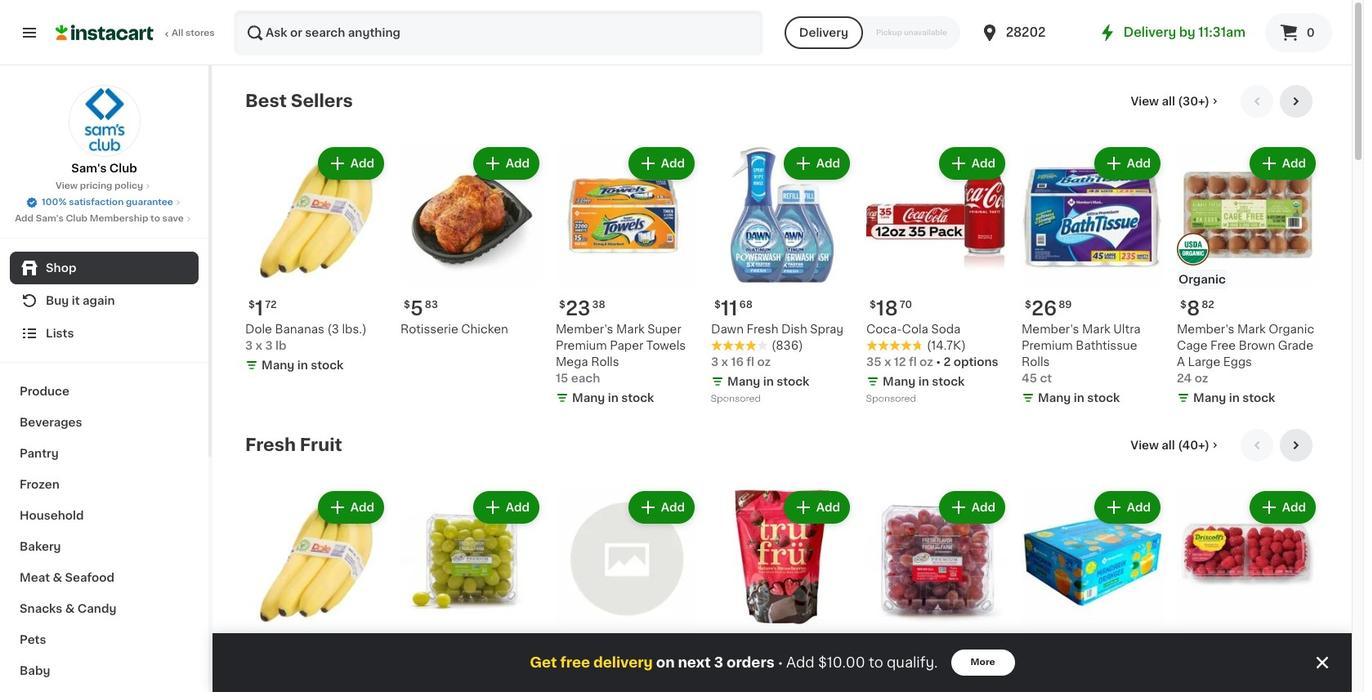 Task type: describe. For each thing, give the bounding box(es) containing it.
3 inside get free delivery on next 3 orders • add $10.00 to qualify.
[[715, 657, 724, 670]]

rotisserie chicken
[[401, 324, 509, 335]]

pantry link
[[10, 438, 199, 469]]

get free delivery on next 3 orders • add $10.00 to qualify.
[[530, 657, 938, 670]]

Search field
[[236, 11, 762, 54]]

5
[[410, 299, 423, 318]]

1 vertical spatial view
[[56, 182, 78, 191]]

stores
[[186, 29, 215, 38]]

0 horizontal spatial club
[[66, 214, 88, 223]]

membership
[[90, 214, 148, 223]]

spray
[[811, 324, 844, 335]]

16
[[731, 357, 744, 368]]

fl for 12
[[909, 357, 917, 368]]

delivery for delivery
[[800, 27, 849, 38]]

coca-
[[867, 324, 903, 335]]

fl for 16
[[747, 357, 755, 368]]

35
[[867, 357, 882, 368]]

26
[[1032, 299, 1058, 318]]

product group containing 18
[[867, 144, 1009, 408]]

1 vertical spatial fresh
[[245, 437, 296, 454]]

pantry
[[20, 448, 59, 460]]

15
[[556, 373, 569, 384]]

6
[[566, 644, 579, 662]]

$ 5 83
[[404, 299, 438, 318]]

instacart logo image
[[56, 23, 154, 43]]

delivery by 11:31am
[[1124, 26, 1246, 38]]

shop
[[46, 263, 76, 274]]

stock for 1
[[311, 360, 344, 371]]

(40+)
[[1179, 440, 1210, 451]]

halos
[[619, 668, 652, 680]]

rolls inside member's mark ultra premium bathtissue rolls 45 ct
[[1022, 357, 1050, 368]]

product group containing 5
[[401, 144, 543, 338]]

83
[[425, 300, 438, 310]]

56
[[740, 644, 753, 654]]

member's for 8
[[1178, 324, 1235, 335]]

paper
[[610, 340, 644, 352]]

(836)
[[772, 340, 804, 352]]

3 down dole
[[245, 340, 253, 352]]

many in stock for 23
[[572, 393, 655, 404]]

many in stock down 35 x 12 fl oz • 2 options
[[883, 376, 965, 388]]

large inside the "member's mark organic cage free brown grade a large eggs 24 oz"
[[1189, 357, 1221, 368]]

chicken
[[461, 324, 509, 335]]

11:31am
[[1199, 26, 1246, 38]]

free
[[1211, 340, 1237, 352]]

member's mark ultra premium bathtissue rolls 45 ct
[[1022, 324, 1141, 384]]

fruit
[[300, 437, 342, 454]]

coca-cola soda
[[867, 324, 961, 335]]

strawberries
[[712, 685, 784, 693]]

0 horizontal spatial organic
[[1179, 274, 1227, 285]]

snacks & candy
[[20, 604, 117, 615]]

sam's club link
[[68, 85, 140, 177]]

best
[[245, 92, 287, 110]]

delivery for delivery by 11:31am
[[1124, 26, 1177, 38]]

all for 18
[[1162, 96, 1176, 107]]

many in stock for 26
[[1039, 393, 1121, 404]]

dawn
[[712, 324, 744, 335]]

$10.00
[[819, 657, 866, 670]]

dish
[[782, 324, 808, 335]]

lb
[[276, 340, 287, 352]]

treatment tracker modal dialog
[[213, 634, 1353, 693]]

produce link
[[10, 376, 199, 407]]

guarantee
[[126, 198, 173, 207]]

super
[[648, 324, 682, 335]]

view all (30+)
[[1131, 96, 1210, 107]]

0 horizontal spatial sam's
[[36, 214, 64, 223]]

member's mark super premium paper towels mega rolls 15 each
[[556, 324, 686, 384]]

x for 3 x 16 fl oz
[[722, 357, 729, 368]]

clementine
[[556, 685, 623, 693]]

• inside get free delivery on next 3 orders • add $10.00 to qualify.
[[778, 657, 783, 670]]

seafood
[[65, 572, 115, 584]]

member's mark organic cage free brown grade a large eggs 24 oz
[[1178, 324, 1315, 384]]

stock down the (836)
[[777, 376, 810, 388]]

rolls inside 'member's mark super premium paper towels mega rolls 15 each'
[[591, 357, 620, 368]]

view pricing policy link
[[56, 180, 153, 193]]

satisfaction
[[69, 198, 124, 207]]

chilled
[[792, 668, 832, 680]]

beverages
[[20, 417, 82, 429]]

stock down 2
[[932, 376, 965, 388]]

mandarins
[[626, 685, 686, 693]]

member's for 23
[[556, 324, 614, 335]]

product group containing 6
[[556, 488, 698, 693]]

$ 18 70
[[870, 299, 913, 318]]

$ 11 56
[[715, 644, 753, 662]]

next
[[678, 657, 711, 670]]

meat & seafood link
[[10, 563, 199, 594]]

x for 35 x 12 fl oz • 2 options
[[885, 357, 892, 368]]

qualify.
[[887, 657, 938, 670]]

100% satisfaction guarantee
[[42, 198, 173, 207]]

$ for $ 6 93
[[559, 644, 566, 654]]

buy it again
[[46, 295, 115, 307]]

3 left lb
[[265, 340, 273, 352]]

8 for $ 8 33
[[877, 644, 890, 662]]

many for 8
[[1194, 393, 1227, 404]]

oz for 12
[[920, 357, 934, 368]]

$ for $ 5 83
[[404, 300, 410, 310]]

premium for 26
[[1022, 340, 1074, 352]]

in down 35 x 12 fl oz • 2 options
[[919, 376, 930, 388]]

11 for 6
[[721, 644, 738, 662]]

stock for 8
[[1243, 393, 1276, 404]]

all stores
[[172, 29, 215, 38]]

cage
[[1178, 340, 1208, 352]]

sam's club logo image
[[68, 85, 140, 157]]

buy it again link
[[10, 285, 199, 317]]

pets
[[20, 635, 46, 646]]

72
[[265, 300, 277, 310]]

tru
[[712, 668, 729, 680]]

member's for 26
[[1022, 324, 1080, 335]]

many in stock for 8
[[1194, 393, 1276, 404]]

& for snacks
[[65, 604, 75, 615]]

all for 8
[[1162, 440, 1176, 451]]

0 button
[[1266, 13, 1333, 52]]

$ 6 93
[[559, 644, 594, 662]]

0
[[1307, 27, 1316, 38]]

meat & seafood
[[20, 572, 115, 584]]

premium for 23
[[556, 340, 607, 352]]

view for 23
[[1131, 96, 1160, 107]]

product group containing 1
[[245, 144, 388, 377]]

lists
[[46, 328, 74, 339]]

35 x 12 fl oz • 2 options
[[867, 357, 999, 368]]

2
[[944, 357, 951, 368]]

45
[[1022, 373, 1038, 384]]

3 left 16
[[712, 357, 719, 368]]

stock for 26
[[1088, 393, 1121, 404]]

82
[[1202, 300, 1215, 310]]

soda
[[932, 324, 961, 335]]

100%
[[42, 198, 67, 207]]

68
[[740, 300, 753, 310]]

cola
[[903, 324, 929, 335]]

pricing
[[80, 182, 112, 191]]

pets link
[[10, 625, 199, 656]]

view for 6
[[1131, 440, 1160, 451]]

many in stock for 1
[[262, 360, 344, 371]]

many for 23
[[572, 393, 605, 404]]

buy
[[46, 295, 69, 307]]

more button
[[952, 650, 1016, 676]]



Task type: vqa. For each thing, say whether or not it's contained in the screenshot.


Task type: locate. For each thing, give the bounding box(es) containing it.
$ for $ 11 56
[[715, 644, 721, 654]]

item carousel region containing 1
[[245, 85, 1320, 416]]

mark up bathtissue on the right
[[1083, 324, 1111, 335]]

stock down member's mark ultra premium bathtissue rolls 45 ct
[[1088, 393, 1121, 404]]

bathtissue
[[1077, 340, 1138, 352]]

premium up ct
[[1022, 340, 1074, 352]]

view left (40+)
[[1131, 440, 1160, 451]]

1 rolls from the left
[[591, 357, 620, 368]]

view
[[1131, 96, 1160, 107], [56, 182, 78, 191], [1131, 440, 1160, 451]]

view up 100%
[[56, 182, 78, 191]]

organic inside the "member's mark organic cage free brown grade a large eggs 24 oz"
[[1269, 324, 1315, 335]]

mark up brown
[[1238, 324, 1267, 335]]

member's down $ 23 38
[[556, 324, 614, 335]]

28202
[[1006, 26, 1046, 38]]

x inside dole bananas (3 lbs.) 3 x 3 lb
[[256, 340, 263, 352]]

free
[[561, 657, 590, 670]]

brown
[[1240, 340, 1276, 352]]

$ for $ 23 38
[[559, 300, 566, 310]]

$ inside $ 11 68
[[715, 300, 721, 310]]

large inside the wonderful halos large clementine mandarins
[[655, 668, 687, 680]]

1 all from the top
[[1162, 96, 1176, 107]]

many down the 3 x 16 fl oz
[[728, 376, 761, 388]]

11 left 56
[[721, 644, 738, 662]]

1 horizontal spatial mark
[[1083, 324, 1111, 335]]

many down lb
[[262, 360, 295, 371]]

all left (40+)
[[1162, 440, 1176, 451]]

1 vertical spatial club
[[66, 214, 88, 223]]

& inside 'link'
[[53, 572, 62, 584]]

sam's up 'pricing'
[[71, 163, 107, 174]]

$ inside $ 26 89
[[1026, 300, 1032, 310]]

• left 2
[[937, 357, 941, 368]]

93
[[581, 644, 594, 654]]

8 left 82
[[1187, 299, 1201, 318]]

rolls up each
[[591, 357, 620, 368]]

item badge image
[[1178, 233, 1210, 265]]

policy
[[115, 182, 143, 191]]

2 all from the top
[[1162, 440, 1176, 451]]

many for 26
[[1039, 393, 1072, 404]]

mark up paper
[[617, 324, 645, 335]]

product group containing 23
[[556, 144, 698, 410]]

add sam's club membership to save link
[[15, 213, 194, 226]]

stock down 'member's mark super premium paper towels mega rolls 15 each'
[[622, 393, 655, 404]]

$ inside $ 8 33
[[870, 644, 877, 654]]

member's down $ 26 89
[[1022, 324, 1080, 335]]

main content containing 1
[[213, 65, 1353, 693]]

mark for 23
[[617, 324, 645, 335]]

0 vertical spatial •
[[937, 357, 941, 368]]

1 horizontal spatial premium
[[1022, 340, 1074, 352]]

each
[[571, 373, 600, 384]]

2 horizontal spatial x
[[885, 357, 892, 368]]

all stores link
[[56, 10, 216, 56]]

many down each
[[572, 393, 605, 404]]

fresh left fruit
[[245, 437, 296, 454]]

delivery by 11:31am link
[[1098, 23, 1246, 43]]

0 horizontal spatial member's
[[556, 324, 614, 335]]

ultra
[[1114, 324, 1141, 335]]

0 vertical spatial club
[[109, 163, 137, 174]]

item carousel region
[[245, 85, 1320, 416], [245, 429, 1320, 693]]

club down satisfaction
[[66, 214, 88, 223]]

organic up grade
[[1269, 324, 1315, 335]]

1 horizontal spatial to
[[869, 657, 884, 670]]

many for 1
[[262, 360, 295, 371]]

0 vertical spatial item carousel region
[[245, 85, 1320, 416]]

1 horizontal spatial rolls
[[1022, 357, 1050, 368]]

product group containing 26
[[1022, 144, 1165, 410]]

baby
[[20, 666, 50, 677]]

$ up coca-
[[870, 300, 877, 310]]

sam's club
[[71, 163, 137, 174]]

large down cage
[[1189, 357, 1221, 368]]

mark for 8
[[1238, 324, 1267, 335]]

frozen
[[20, 479, 60, 491]]

1 vertical spatial organic
[[1269, 324, 1315, 335]]

$ left 72
[[249, 300, 255, 310]]

3 member's from the left
[[1178, 324, 1235, 335]]

in down 'member's mark super premium paper towels mega rolls 15 each'
[[608, 393, 619, 404]]

0 vertical spatial 8
[[1187, 299, 1201, 318]]

oz right 24
[[1195, 373, 1209, 384]]

organic up 82
[[1179, 274, 1227, 285]]

0 horizontal spatial •
[[778, 657, 783, 670]]

to down the guarantee on the left
[[151, 214, 160, 223]]

& right meat
[[53, 572, 62, 584]]

2 member's from the left
[[1022, 324, 1080, 335]]

1 horizontal spatial sam's
[[71, 163, 107, 174]]

get
[[530, 657, 557, 670]]

member's inside 'member's mark super premium paper towels mega rolls 15 each'
[[556, 324, 614, 335]]

$ 26 89
[[1026, 299, 1073, 318]]

$ 11 68
[[715, 299, 753, 318]]

$ inside $ 5 83
[[404, 300, 410, 310]]

fl right 12
[[909, 357, 917, 368]]

0 vertical spatial sam's
[[71, 163, 107, 174]]

0 horizontal spatial to
[[151, 214, 160, 223]]

member's inside the "member's mark organic cage free brown grade a large eggs 24 oz"
[[1178, 324, 1235, 335]]

sellers
[[291, 92, 353, 110]]

member's up cage
[[1178, 324, 1235, 335]]

11 for 23
[[721, 299, 738, 318]]

0 horizontal spatial rolls
[[591, 357, 620, 368]]

all inside the view all (40+) popup button
[[1162, 440, 1176, 451]]

2 premium from the left
[[1022, 340, 1074, 352]]

0 horizontal spatial premium
[[556, 340, 607, 352]]

1 11 from the top
[[721, 299, 738, 318]]

orders
[[727, 657, 775, 670]]

0 vertical spatial 11
[[721, 299, 738, 318]]

many in stock down ct
[[1039, 393, 1121, 404]]

• inside item carousel region
[[937, 357, 941, 368]]

view all (40+)
[[1131, 440, 1210, 451]]

1 vertical spatial sam's
[[36, 214, 64, 223]]

meat
[[20, 572, 50, 584]]

baby link
[[10, 656, 199, 687]]

(14.7k)
[[927, 340, 967, 352]]

38
[[593, 300, 606, 310]]

$
[[249, 300, 255, 310], [404, 300, 410, 310], [559, 300, 566, 310], [715, 300, 721, 310], [870, 300, 877, 310], [1026, 300, 1032, 310], [1181, 300, 1187, 310], [559, 644, 566, 654], [715, 644, 721, 654], [870, 644, 877, 654]]

28202 button
[[980, 10, 1078, 56]]

large up the mandarins
[[655, 668, 687, 680]]

shop link
[[10, 252, 199, 285]]

& left candy on the left
[[65, 604, 75, 615]]

& for meat
[[53, 572, 62, 584]]

to inside get free delivery on next 3 orders • add $10.00 to qualify.
[[869, 657, 884, 670]]

all left the (30+)
[[1162, 96, 1176, 107]]

lists link
[[10, 317, 199, 350]]

23
[[566, 299, 591, 318]]

x
[[256, 340, 263, 352], [722, 357, 729, 368], [885, 357, 892, 368]]

$ for $ 8 33
[[870, 644, 877, 654]]

1 horizontal spatial sponsored badge image
[[867, 395, 916, 404]]

stock down eggs
[[1243, 393, 1276, 404]]

1 vertical spatial •
[[778, 657, 783, 670]]

member's
[[556, 324, 614, 335], [1022, 324, 1080, 335], [1178, 324, 1235, 335]]

1 vertical spatial large
[[655, 668, 687, 680]]

oz for 16
[[758, 357, 771, 368]]

$ for $ 1 72
[[249, 300, 255, 310]]

2 fl from the left
[[909, 357, 917, 368]]

club up the policy
[[109, 163, 137, 174]]

1 vertical spatial to
[[869, 657, 884, 670]]

x left 12
[[885, 357, 892, 368]]

in down eggs
[[1230, 393, 1240, 404]]

1 horizontal spatial 8
[[1187, 299, 1201, 318]]

1 horizontal spatial organic
[[1269, 324, 1315, 335]]

0 vertical spatial all
[[1162, 96, 1176, 107]]

1 horizontal spatial •
[[937, 357, 941, 368]]

1 premium from the left
[[556, 340, 607, 352]]

in inside tru fru hyper chilled strawberries in white
[[787, 685, 797, 693]]

sponsored badge image down 12
[[867, 395, 916, 404]]

towels
[[647, 340, 686, 352]]

1 mark from the left
[[617, 324, 645, 335]]

organic
[[1179, 274, 1227, 285], [1269, 324, 1315, 335]]

89
[[1059, 300, 1073, 310]]

many in stock down the 3 x 16 fl oz
[[728, 376, 810, 388]]

0 vertical spatial to
[[151, 214, 160, 223]]

seedless
[[893, 668, 946, 680]]

rolls up the 45
[[1022, 357, 1050, 368]]

oz inside the "member's mark organic cage free brown grade a large eggs 24 oz"
[[1195, 373, 1209, 384]]

$ left 33 on the right of page
[[870, 644, 877, 654]]

0 horizontal spatial delivery
[[800, 27, 849, 38]]

$ left 89
[[1026, 300, 1032, 310]]

$ inside '$ 8 82'
[[1181, 300, 1187, 310]]

service type group
[[785, 16, 961, 49]]

x left 16
[[722, 357, 729, 368]]

many
[[262, 360, 295, 371], [728, 376, 761, 388], [883, 376, 916, 388], [572, 393, 605, 404], [1039, 393, 1072, 404], [1194, 393, 1227, 404]]

$ up free
[[559, 644, 566, 654]]

many down ct
[[1039, 393, 1072, 404]]

snacks
[[20, 604, 62, 615]]

delivery inside button
[[800, 27, 849, 38]]

item carousel region containing 6
[[245, 429, 1320, 693]]

add inside get free delivery on next 3 orders • add $10.00 to qualify.
[[787, 657, 815, 670]]

bakery link
[[10, 532, 199, 563]]

11 left "68"
[[721, 299, 738, 318]]

★★★★★
[[712, 340, 769, 352], [712, 340, 769, 352], [867, 340, 924, 352], [867, 340, 924, 352]]

2 11 from the top
[[721, 644, 738, 662]]

bakery
[[20, 541, 61, 553]]

1 vertical spatial 11
[[721, 644, 738, 662]]

1 vertical spatial 8
[[877, 644, 890, 662]]

1 fl from the left
[[747, 357, 755, 368]]

oz
[[758, 357, 771, 368], [920, 357, 934, 368], [1195, 373, 1209, 384]]

18
[[877, 299, 899, 318]]

$ inside $ 6 93
[[559, 644, 566, 654]]

premium inside 'member's mark super premium paper towels mega rolls 15 each'
[[556, 340, 607, 352]]

$ 8 33
[[870, 644, 905, 662]]

sponsored badge image for 18
[[867, 395, 916, 404]]

large
[[1189, 357, 1221, 368], [655, 668, 687, 680]]

0 horizontal spatial mark
[[617, 324, 645, 335]]

stock down dole bananas (3 lbs.) 3 x 3 lb
[[311, 360, 344, 371]]

2 item carousel region from the top
[[245, 429, 1320, 693]]

0 vertical spatial organic
[[1179, 274, 1227, 285]]

0 horizontal spatial fl
[[747, 357, 755, 368]]

1 vertical spatial all
[[1162, 440, 1176, 451]]

$ inside $ 1 72
[[249, 300, 255, 310]]

$ inside $ 18 70
[[870, 300, 877, 310]]

beverages link
[[10, 407, 199, 438]]

by
[[1180, 26, 1196, 38]]

it
[[72, 295, 80, 307]]

snacks & candy link
[[10, 594, 199, 625]]

in down the 3 x 16 fl oz
[[764, 376, 774, 388]]

many in stock down dole bananas (3 lbs.) 3 x 3 lb
[[262, 360, 344, 371]]

all inside view all (30+) popup button
[[1162, 96, 1176, 107]]

mark inside the "member's mark organic cage free brown grade a large eggs 24 oz"
[[1238, 324, 1267, 335]]

0 horizontal spatial large
[[655, 668, 687, 680]]

8 for $ 8 82
[[1187, 299, 1201, 318]]

all
[[1162, 96, 1176, 107], [1162, 440, 1176, 451]]

2 rolls from the left
[[1022, 357, 1050, 368]]

$ up get free delivery on next 3 orders • add $10.00 to qualify.
[[715, 644, 721, 654]]

sponsored badge image down 16
[[712, 395, 761, 404]]

premium
[[556, 340, 607, 352], [1022, 340, 1074, 352]]

2 horizontal spatial oz
[[1195, 373, 1209, 384]]

8 left 33 on the right of page
[[877, 644, 890, 662]]

best sellers
[[245, 92, 353, 110]]

$ for $ 18 70
[[870, 300, 877, 310]]

1 horizontal spatial oz
[[920, 357, 934, 368]]

$ for $ 8 82
[[1181, 300, 1187, 310]]

many down eggs
[[1194, 393, 1227, 404]]

$ for $ 11 68
[[715, 300, 721, 310]]

add sam's club membership to save
[[15, 214, 184, 223]]

member's inside member's mark ultra premium bathtissue rolls 45 ct
[[1022, 324, 1080, 335]]

sponsored badge image
[[712, 395, 761, 404], [867, 395, 916, 404]]

0 horizontal spatial sponsored badge image
[[712, 395, 761, 404]]

3 right next
[[715, 657, 724, 670]]

produce
[[20, 386, 69, 397]]

sam's down 100%
[[36, 214, 64, 223]]

1 item carousel region from the top
[[245, 85, 1320, 416]]

premium inside member's mark ultra premium bathtissue rolls 45 ct
[[1022, 340, 1074, 352]]

main content
[[213, 65, 1353, 693]]

1 vertical spatial item carousel region
[[245, 429, 1320, 693]]

fl right 16
[[747, 357, 755, 368]]

stock for 23
[[622, 393, 655, 404]]

in down member's mark ultra premium bathtissue rolls 45 ct
[[1074, 393, 1085, 404]]

• right orders at the bottom of the page
[[778, 657, 783, 670]]

again
[[83, 295, 115, 307]]

delivery
[[1124, 26, 1177, 38], [800, 27, 849, 38]]

product group
[[245, 144, 388, 377], [401, 144, 543, 338], [556, 144, 698, 410], [712, 144, 854, 408], [867, 144, 1009, 408], [1022, 144, 1165, 410], [1178, 144, 1320, 410], [245, 488, 388, 693], [401, 488, 543, 693], [556, 488, 698, 693], [712, 488, 854, 693], [867, 488, 1009, 693], [1022, 488, 1165, 693], [1178, 488, 1320, 693]]

many in stock down each
[[572, 393, 655, 404]]

$ left 83
[[404, 300, 410, 310]]

fresh down "68"
[[747, 324, 779, 335]]

in left "white" on the right of page
[[787, 685, 797, 693]]

0 horizontal spatial 8
[[877, 644, 890, 662]]

mark inside member's mark ultra premium bathtissue rolls 45 ct
[[1083, 324, 1111, 335]]

1 horizontal spatial large
[[1189, 357, 1221, 368]]

1 horizontal spatial fl
[[909, 357, 917, 368]]

hyper
[[754, 668, 789, 680]]

1 horizontal spatial x
[[722, 357, 729, 368]]

delivery
[[594, 657, 653, 670]]

70
[[900, 300, 913, 310]]

$ left 82
[[1181, 300, 1187, 310]]

0 vertical spatial large
[[1189, 357, 1221, 368]]

1 horizontal spatial delivery
[[1124, 26, 1177, 38]]

2 horizontal spatial mark
[[1238, 324, 1267, 335]]

lbs.)
[[342, 324, 367, 335]]

more
[[971, 658, 996, 667]]

$ for $ 26 89
[[1026, 300, 1032, 310]]

None search field
[[234, 10, 764, 56]]

0 vertical spatial fresh
[[747, 324, 779, 335]]

dole bananas (3 lbs.) 3 x 3 lb
[[245, 324, 367, 352]]

many down 12
[[883, 376, 916, 388]]

0 horizontal spatial x
[[256, 340, 263, 352]]

0 vertical spatial view
[[1131, 96, 1160, 107]]

0 horizontal spatial &
[[53, 572, 62, 584]]

red
[[867, 668, 890, 680]]

0 vertical spatial &
[[53, 572, 62, 584]]

premium up mega on the left
[[556, 340, 607, 352]]

stock
[[311, 360, 344, 371], [777, 376, 810, 388], [932, 376, 965, 388], [622, 393, 655, 404], [1088, 393, 1121, 404], [1243, 393, 1276, 404]]

2 sponsored badge image from the left
[[867, 395, 916, 404]]

x down dole
[[256, 340, 263, 352]]

frozen link
[[10, 469, 199, 501]]

oz right 16
[[758, 357, 771, 368]]

view left the (30+)
[[1131, 96, 1160, 107]]

1
[[255, 299, 263, 318]]

oz left 2
[[920, 357, 934, 368]]

many in stock down eggs
[[1194, 393, 1276, 404]]

fru
[[732, 668, 751, 680]]

$ up dawn
[[715, 300, 721, 310]]

3 mark from the left
[[1238, 324, 1267, 335]]

$ inside $ 23 38
[[559, 300, 566, 310]]

1 horizontal spatial club
[[109, 163, 137, 174]]

dawn fresh dish spray
[[712, 324, 844, 335]]

1 member's from the left
[[556, 324, 614, 335]]

mark for 26
[[1083, 324, 1111, 335]]

1 sponsored badge image from the left
[[712, 395, 761, 404]]

white
[[800, 685, 834, 693]]

to right $10.00
[[869, 657, 884, 670]]

ct
[[1041, 373, 1053, 384]]

sponsored badge image for 11
[[712, 395, 761, 404]]

0 horizontal spatial fresh
[[245, 437, 296, 454]]

many in stock
[[262, 360, 344, 371], [728, 376, 810, 388], [883, 376, 965, 388], [572, 393, 655, 404], [1039, 393, 1121, 404], [1194, 393, 1276, 404]]

household
[[20, 510, 84, 522]]

view all (30+) button
[[1125, 85, 1228, 118]]

1 horizontal spatial &
[[65, 604, 75, 615]]

to
[[151, 214, 160, 223], [869, 657, 884, 670]]

1 horizontal spatial member's
[[1022, 324, 1080, 335]]

1 horizontal spatial fresh
[[747, 324, 779, 335]]

$ inside the $ 11 56
[[715, 644, 721, 654]]

2 vertical spatial view
[[1131, 440, 1160, 451]]

candy
[[78, 604, 117, 615]]

$ left 38
[[559, 300, 566, 310]]

2 horizontal spatial member's
[[1178, 324, 1235, 335]]

1 vertical spatial &
[[65, 604, 75, 615]]

in down dole bananas (3 lbs.) 3 x 3 lb
[[297, 360, 308, 371]]

delivery button
[[785, 16, 864, 49]]

2 mark from the left
[[1083, 324, 1111, 335]]

view all (40+) button
[[1125, 429, 1228, 462]]

0 horizontal spatial oz
[[758, 357, 771, 368]]

mark inside 'member's mark super premium paper towels mega rolls 15 each'
[[617, 324, 645, 335]]



